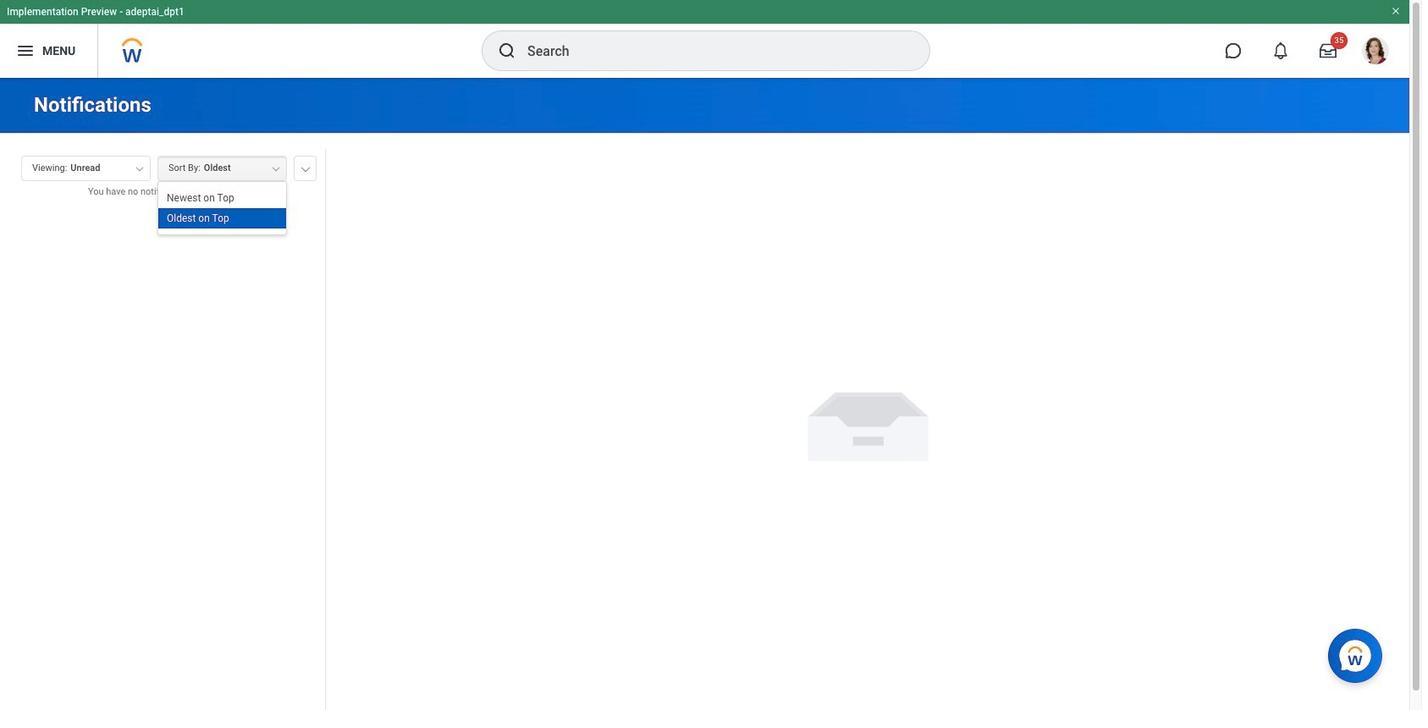 Task type: describe. For each thing, give the bounding box(es) containing it.
justify image
[[15, 41, 36, 61]]

profile logan mcneil image
[[1362, 37, 1389, 68]]

reading pane region
[[326, 134, 1409, 710]]

more image
[[301, 163, 311, 172]]

Search Workday  search field
[[527, 32, 895, 69]]

close environment banner image
[[1391, 6, 1401, 16]]



Task type: locate. For each thing, give the bounding box(es) containing it.
search image
[[497, 41, 517, 61]]

sort by list box
[[158, 188, 286, 229]]

tab panel
[[0, 148, 325, 710]]

main content
[[0, 78, 1409, 710]]

inbox large image
[[1320, 42, 1337, 59]]

notifications large image
[[1272, 42, 1289, 59]]

inbox items list box
[[0, 211, 325, 710]]

banner
[[0, 0, 1409, 78]]



Task type: vqa. For each thing, say whether or not it's contained in the screenshot.
search icon
yes



